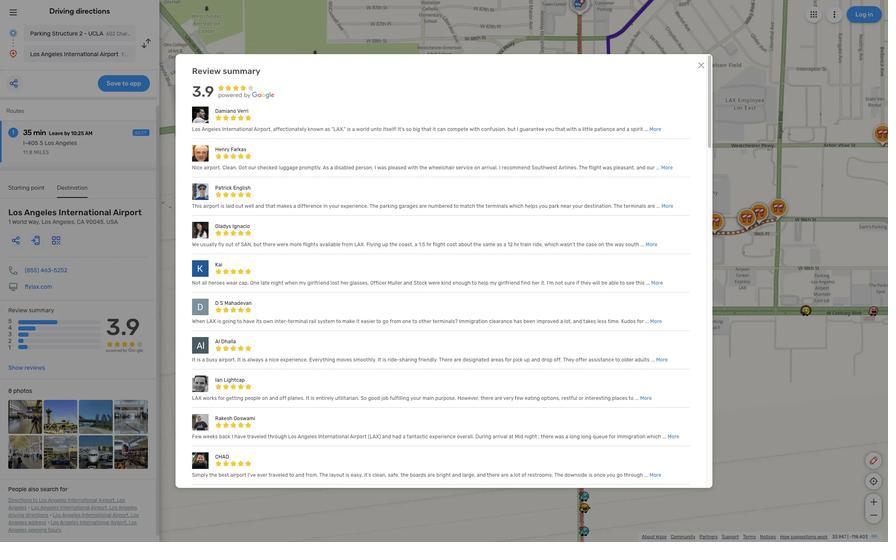 Task type: vqa. For each thing, say whether or not it's contained in the screenshot.
bottom 110
no



Task type: locate. For each thing, give the bounding box(es) containing it.
unto
[[371, 126, 382, 132]]

1 long from the left
[[570, 434, 580, 440]]

1 vertical spatial angeles,
[[343, 350, 365, 356]]

1 inside los angeles international airport, 1 world way, los angeles, ca 90045, usa
[[363, 345, 365, 351]]

2 girlfriend from the left
[[498, 280, 520, 286]]

for right queue
[[609, 434, 616, 440]]

but right confusion,
[[508, 126, 516, 132]]

0 horizontal spatial terminals
[[486, 203, 508, 209]]

0 horizontal spatial directions
[[25, 512, 48, 518]]

not
[[555, 280, 563, 286]]

1 vertical spatial you
[[539, 203, 548, 209]]

0 vertical spatial traveled
[[247, 434, 267, 440]]

1 horizontal spatial long
[[581, 434, 592, 440]]

up right flying
[[382, 242, 388, 248]]

which for as
[[545, 242, 559, 248]]

leave
[[49, 131, 63, 136]]

is left ride-
[[383, 357, 387, 363]]

directions
[[8, 498, 32, 503]]

less
[[598, 319, 607, 324]]

planes.
[[288, 395, 305, 401]]

older
[[622, 357, 634, 363]]

luggage
[[279, 165, 298, 171]]

for right kudos
[[637, 319, 644, 324]]

image 5 of los angeles international airport, los angeles image
[[8, 435, 42, 469]]

directions to los angeles international airport, los angeles link
[[8, 498, 125, 511]]

1 horizontal spatial -
[[850, 534, 852, 540]]

1 vertical spatial s
[[220, 300, 223, 306]]

ca inside los angeles international airport 1 world way, los angeles, ca 90045, usa
[[77, 219, 84, 226]]

1 horizontal spatial summary
[[223, 66, 261, 76]]

airport, for los angeles international airport, 1 world way, los angeles, ca 90045, usa
[[343, 345, 362, 351]]

0 horizontal spatial 2
[[8, 338, 12, 345]]

1 for 2
[[8, 344, 11, 351]]

more
[[650, 126, 661, 132], [661, 165, 673, 171], [662, 203, 674, 209], [646, 242, 658, 248], [652, 280, 663, 286], [651, 319, 662, 324], [656, 357, 668, 363], [640, 395, 652, 401], [668, 434, 680, 440], [650, 472, 662, 478]]

35 min leave by 10:25 am
[[23, 128, 93, 137]]

1 inside los angeles international airport 1 world way, los angeles, ca 90045, usa
[[8, 219, 11, 226]]

angeles inside button
[[41, 51, 63, 58]]

0 horizontal spatial were
[[277, 242, 288, 248]]

to down also
[[33, 498, 38, 503]]

lot,
[[564, 319, 572, 324]]

your right near
[[573, 203, 583, 209]]

international inside los angeles international airport, los angeles opening hours
[[80, 520, 109, 526]]

address
[[28, 520, 46, 526]]

s inside i-405 s los angeles 11.8 miles
[[40, 140, 43, 147]]

0 horizontal spatial of
[[235, 242, 240, 248]]

summary down flylax.com
[[29, 307, 54, 314]]

- right |
[[850, 534, 852, 540]]

airport, inside los angeles international airport, los angeles driving directions
[[91, 505, 108, 511]]

usa for airport
[[106, 219, 118, 226]]

0 horizontal spatial way,
[[28, 219, 40, 226]]

my right the when
[[299, 280, 306, 286]]

it.
[[541, 280, 546, 286]]

international inside los angeles international airport, los angeles address
[[82, 512, 111, 518]]

0 vertical spatial as
[[325, 126, 330, 132]]

big
[[413, 126, 420, 132]]

1 horizontal spatial angeles,
[[343, 350, 365, 356]]

usa inside los angeles international airport, 1 world way, los angeles, ca 90045, usa
[[393, 350, 404, 356]]

1 horizontal spatial hr
[[514, 242, 519, 248]]

a
[[352, 126, 355, 132], [578, 126, 581, 132], [627, 126, 630, 132], [330, 165, 333, 171], [293, 203, 296, 209], [415, 242, 418, 248], [504, 242, 507, 248], [560, 319, 563, 324], [202, 357, 205, 363], [265, 357, 268, 363], [403, 434, 406, 440], [566, 434, 569, 440], [510, 472, 513, 478]]

directions up address
[[25, 512, 48, 518]]

image 8 of los angeles international airport, los angeles image
[[114, 435, 148, 469]]

0 vertical spatial go
[[383, 319, 389, 324]]

go right once
[[617, 472, 623, 478]]

with left little
[[567, 126, 577, 132]]

that left little
[[555, 126, 565, 132]]

8 photos
[[8, 388, 32, 395]]

your
[[329, 203, 340, 209], [573, 203, 583, 209], [411, 395, 421, 401]]

2 terminals from the left
[[624, 203, 646, 209]]

and left had
[[382, 434, 391, 440]]

0 horizontal spatial her
[[341, 280, 349, 286]]

1 our from the left
[[248, 165, 256, 171]]

traveled down the goswami
[[247, 434, 267, 440]]

the right airlines. at the top of the page
[[579, 165, 588, 171]]

the left best
[[209, 472, 217, 478]]

0 vertical spatial directions
[[76, 7, 110, 16]]

angeles, for airport,
[[343, 350, 365, 356]]

0 vertical spatial which
[[509, 203, 524, 209]]

airport, inside los angeles international airport, los angeles opening hours
[[110, 520, 128, 526]]

0 vertical spatial usa
[[106, 219, 118, 226]]

partners
[[700, 534, 718, 540]]

a left "lot,"
[[560, 319, 563, 324]]

getting
[[226, 395, 244, 401]]

international inside los angeles international airport 1 world way, los angeles, ca 90045, usa
[[59, 207, 111, 217]]

to left match
[[454, 203, 459, 209]]

directions inside los angeles international airport, los angeles driving directions
[[25, 512, 48, 518]]

to inside directions to los angeles international airport, los angeles
[[33, 498, 38, 503]]

1 vertical spatial from
[[390, 319, 401, 324]]

angeles, inside los angeles international airport, 1 world way, los angeles, ca 90045, usa
[[343, 350, 365, 356]]

summary up verri
[[223, 66, 261, 76]]

1 inside 5 4 3 2 1
[[8, 344, 11, 351]]

90045, inside los angeles international airport, 1 world way, los angeles, ca 90045, usa
[[374, 350, 392, 356]]

1 horizontal spatial on
[[475, 165, 481, 171]]

her
[[341, 280, 349, 286], [532, 280, 540, 286]]

0 vertical spatial way,
[[28, 219, 40, 226]]

the right safe,
[[401, 472, 409, 478]]

usa inside los angeles international airport 1 world way, los angeles, ca 90045, usa
[[106, 219, 118, 226]]

pencil image
[[869, 456, 879, 466]]

airport. right busy in the left of the page
[[219, 357, 236, 363]]

0 horizontal spatial s
[[40, 140, 43, 147]]

2 horizontal spatial with
[[567, 126, 577, 132]]

takes
[[583, 319, 596, 324]]

on right case
[[599, 242, 605, 248]]

simply
[[192, 472, 208, 478]]

the
[[419, 165, 427, 171], [477, 203, 485, 209], [390, 242, 398, 248], [474, 242, 482, 248], [577, 242, 585, 248], [606, 242, 614, 248], [209, 472, 217, 478], [401, 472, 409, 478]]

0 horizontal spatial hr
[[427, 242, 432, 248]]

entirely
[[316, 395, 334, 401]]

0 horizontal spatial 3.9
[[106, 314, 140, 341]]

experience. right nice
[[280, 357, 308, 363]]

inter-
[[275, 319, 288, 324]]

90045, up ride-
[[374, 350, 392, 356]]

as left "lax," at the top of the page
[[325, 126, 330, 132]]

1 horizontal spatial 3.9
[[192, 83, 214, 100]]

2 horizontal spatial which
[[647, 434, 661, 440]]

drop
[[542, 357, 553, 363]]

1 horizontal spatial our
[[647, 165, 655, 171]]

image 6 of los angeles international airport, los angeles image
[[44, 435, 77, 469]]

how
[[780, 534, 790, 540]]

90045, for airport
[[86, 219, 105, 226]]

s right 'd'
[[220, 300, 223, 306]]

large,
[[463, 472, 476, 478]]

best
[[219, 472, 229, 478]]

which for a
[[647, 434, 661, 440]]

1 horizontal spatial world
[[367, 345, 380, 351]]

(lax)
[[368, 434, 381, 440]]

the left way
[[606, 242, 614, 248]]

angeles, inside los angeles international airport 1 world way, los angeles, ca 90045, usa
[[52, 219, 75, 226]]

world for airport
[[12, 219, 27, 226]]

train
[[520, 242, 532, 248]]

night right late
[[271, 280, 284, 286]]

our
[[248, 165, 256, 171], [647, 165, 655, 171]]

- inside button
[[84, 30, 87, 37]]

areas
[[491, 357, 504, 363]]

girlfriend
[[308, 280, 329, 286], [498, 280, 520, 286]]

were left more
[[277, 242, 288, 248]]

0 horizontal spatial my
[[299, 280, 306, 286]]

0 horizontal spatial it
[[356, 319, 360, 324]]

0 vertical spatial 90045,
[[86, 219, 105, 226]]

directions up ucla at the left top of page
[[76, 7, 110, 16]]

way
[[615, 242, 624, 248]]

see
[[626, 280, 635, 286]]

queue
[[593, 434, 608, 440]]

ca for airport
[[77, 219, 84, 226]]

night left ,
[[525, 434, 537, 440]]

1 horizontal spatial from
[[390, 319, 401, 324]]

opening
[[28, 527, 47, 533]]

which left "helps"
[[509, 203, 524, 209]]

1 vertical spatial 3.9
[[106, 314, 140, 341]]

0 horizontal spatial your
[[329, 203, 340, 209]]

1 vertical spatial world
[[367, 345, 380, 351]]

zoom in image
[[869, 497, 879, 507]]

go right easier
[[383, 319, 389, 324]]

1 horizontal spatial experience.
[[341, 203, 369, 209]]

2 horizontal spatial your
[[573, 203, 583, 209]]

1 vertical spatial review
[[8, 307, 27, 314]]

0 vertical spatial flight
[[589, 165, 602, 171]]

airport left 'i've'
[[230, 472, 246, 478]]

los inside i-405 s los angeles 11.8 miles
[[45, 140, 54, 147]]

airport. right nice
[[204, 165, 221, 171]]

1 vertical spatial go
[[617, 472, 623, 478]]

2 inside button
[[79, 30, 83, 37]]

airport, inside los angeles international airport, los angeles address
[[112, 512, 130, 518]]

way,
[[28, 219, 40, 226], [382, 345, 393, 351]]

the left downside
[[555, 472, 563, 478]]

few weeks back i have traveled through los angeles international airport (lax) and had a fantastic experience overall. during arrival at mid night , there was a long long queue for immigration which ... more
[[192, 434, 680, 440]]

my right help on the bottom
[[490, 280, 497, 286]]

1 vertical spatial through
[[624, 472, 643, 478]]

0 vertical spatial ca
[[77, 219, 84, 226]]

0 horizontal spatial long
[[570, 434, 580, 440]]

2 her from the left
[[532, 280, 540, 286]]

by
[[64, 131, 70, 136]]

los angeles international airport, los angeles opening hours
[[8, 520, 137, 533]]

the left wheelchair
[[419, 165, 427, 171]]

i've
[[248, 472, 256, 478]]

los angeles international airport, los angeles opening hours link
[[8, 520, 137, 533]]

0
[[407, 281, 409, 286]]

0 vertical spatial you
[[546, 126, 554, 132]]

world
[[12, 219, 27, 226], [367, 345, 380, 351]]

0 horizontal spatial summary
[[29, 307, 54, 314]]

angeles, for airport
[[52, 219, 75, 226]]

i right back
[[232, 434, 233, 440]]

restful
[[562, 395, 578, 401]]

2 vertical spatial which
[[647, 434, 661, 440]]

flight left cost
[[433, 242, 446, 248]]

show
[[8, 364, 23, 372]]

will
[[593, 280, 600, 286]]

0 horizontal spatial girlfriend
[[308, 280, 329, 286]]

ca up smoothly.
[[366, 350, 373, 356]]

0 vertical spatial have
[[243, 319, 255, 324]]

0 vertical spatial review
[[192, 66, 221, 76]]

call image
[[8, 266, 18, 276]]

1 vertical spatial on
[[599, 242, 605, 248]]

good
[[368, 395, 380, 401]]

lax
[[207, 319, 216, 324], [192, 395, 202, 401]]

airlines.
[[559, 165, 578, 171]]

point
[[31, 184, 45, 191]]

checked
[[257, 165, 278, 171]]

airport inside button
[[100, 51, 118, 58]]

a left spirit
[[627, 126, 630, 132]]

the
[[579, 165, 588, 171], [370, 203, 379, 209], [614, 203, 623, 209], [320, 472, 328, 478], [555, 472, 563, 478]]

1 horizontal spatial airport
[[230, 472, 246, 478]]

that left makes
[[266, 203, 276, 209]]

international for los angeles international airport 1 world way, los angeles, ca 90045, usa
[[59, 207, 111, 217]]

from.
[[306, 472, 318, 478]]

1.5
[[419, 242, 425, 248]]

hr right 1.5
[[427, 242, 432, 248]]

1 vertical spatial 2
[[8, 338, 12, 345]]

1 horizontal spatial my
[[490, 280, 497, 286]]

is left once
[[589, 472, 593, 478]]

1 horizontal spatial was
[[555, 434, 564, 440]]

out right fly
[[226, 242, 234, 248]]

which right ride,
[[545, 242, 559, 248]]

1 horizontal spatial 90045,
[[374, 350, 392, 356]]

1 vertical spatial way,
[[382, 345, 393, 351]]

out right laid
[[236, 203, 244, 209]]

have left its on the left
[[243, 319, 255, 324]]

1 vertical spatial flight
[[433, 242, 446, 248]]

0 vertical spatial angeles,
[[52, 219, 75, 226]]

our right got
[[248, 165, 256, 171]]

airport for los angeles international airport
[[100, 51, 118, 58]]

review summary up damiano
[[192, 66, 261, 76]]

0 vertical spatial of
[[235, 242, 240, 248]]

world inside los angeles international airport, 1 world way, los angeles, ca 90045, usa
[[367, 345, 380, 351]]

0 horizontal spatial but
[[254, 242, 262, 248]]

0 horizontal spatial airport
[[203, 203, 219, 209]]

1 vertical spatial traveled
[[269, 472, 288, 478]]

0 horizontal spatial ca
[[77, 219, 84, 226]]

international inside los angeles international airport, 1 world way, los angeles, ca 90045, usa
[[374, 339, 407, 345]]

angeles,
[[52, 219, 75, 226], [343, 350, 365, 356]]

your left main on the bottom left
[[411, 395, 421, 401]]

1 vertical spatial directions
[[25, 512, 48, 518]]

night
[[271, 280, 284, 286], [525, 434, 537, 440]]

0 horizontal spatial that
[[266, 203, 276, 209]]

0 vertical spatial night
[[271, 280, 284, 286]]

airport
[[100, 51, 118, 58], [113, 207, 142, 217], [420, 242, 437, 248], [350, 434, 367, 440]]

way, inside los angeles international airport 1 world way, los angeles, ca 90045, usa
[[28, 219, 40, 226]]

international inside button
[[64, 51, 98, 58]]

of left the san,
[[235, 242, 240, 248]]

however,
[[458, 395, 480, 401]]

0 horizontal spatial out
[[226, 242, 234, 248]]

it right 'planes.'
[[306, 395, 310, 401]]

we usually fly out of san, but there were more flights available from lax. flying up the coast, a 1.5 hr flight cost about the same as a 12 hr train ride, which wasn't the case on the way south ... more
[[192, 242, 658, 248]]

1 down 3
[[8, 344, 11, 351]]

1 vertical spatial experience.
[[280, 357, 308, 363]]

0 vertical spatial 3.9
[[192, 83, 214, 100]]

way, down starting point button
[[28, 219, 40, 226]]

and left from.
[[296, 472, 305, 478]]

1 horizontal spatial with
[[470, 126, 480, 132]]

up right pick
[[524, 357, 530, 363]]

1 vertical spatial usa
[[393, 350, 404, 356]]

1 vertical spatial up
[[524, 357, 530, 363]]

ca inside los angeles international airport, 1 world way, los angeles, ca 90045, usa
[[366, 350, 373, 356]]

1 horizontal spatial terminals
[[624, 203, 646, 209]]

through right once
[[624, 472, 643, 478]]

on left arrival.
[[475, 165, 481, 171]]

with right pleased
[[408, 165, 418, 171]]

international up layout
[[318, 434, 349, 440]]

you right guarantee
[[546, 126, 554, 132]]

way, inside los angeles international airport, 1 world way, los angeles, ca 90045, usa
[[382, 345, 393, 351]]

community link
[[671, 534, 696, 540]]

case
[[586, 242, 597, 248]]

heroes
[[209, 280, 225, 286]]

world inside los angeles international airport 1 world way, los angeles, ca 90045, usa
[[12, 219, 27, 226]]

weeks
[[203, 434, 218, 440]]

1 vertical spatial 90045,
[[374, 350, 392, 356]]

1 vertical spatial it
[[356, 319, 360, 324]]

463-
[[41, 267, 54, 274]]

garages
[[399, 203, 418, 209]]

there right the san,
[[263, 242, 276, 248]]

mid
[[515, 434, 523, 440]]

of
[[235, 242, 240, 248], [522, 472, 527, 478]]

0 vertical spatial 2
[[79, 30, 83, 37]]

job
[[381, 395, 389, 401]]

lax right when
[[207, 319, 216, 324]]

1 for airport,
[[363, 345, 365, 351]]

al dhalla
[[215, 339, 236, 345]]

for right works
[[218, 395, 225, 401]]

as
[[323, 165, 329, 171]]

wheelchair
[[429, 165, 455, 171]]

1 vertical spatial night
[[525, 434, 537, 440]]

90045, inside los angeles international airport 1 world way, los angeles, ca 90045, usa
[[86, 219, 105, 226]]

its
[[256, 319, 262, 324]]

image 2 of los angeles international airport, los angeles image
[[44, 400, 77, 434]]

review summary up 5
[[8, 307, 54, 314]]

near
[[561, 203, 571, 209]]

2 inside 5 4 3 2 1
[[8, 338, 12, 345]]

1 my from the left
[[299, 280, 306, 286]]

a right as
[[330, 165, 333, 171]]

terminal
[[288, 319, 308, 324]]

1 vertical spatial ca
[[366, 350, 373, 356]]

destination.
[[584, 203, 613, 209]]

international up the los angeles international airport, los angeles opening hours link at the bottom left
[[82, 512, 111, 518]]

world up smoothly.
[[367, 345, 380, 351]]

eating
[[525, 395, 540, 401]]

2 vertical spatial on
[[262, 395, 268, 401]]

as right same
[[497, 242, 502, 248]]

international inside los angeles international airport, los angeles driving directions
[[60, 505, 90, 511]]

1 up smoothly.
[[363, 345, 365, 351]]

of right lot
[[522, 472, 527, 478]]

2 left ucla at the left top of page
[[79, 30, 83, 37]]

difference
[[298, 203, 322, 209]]

to right going
[[237, 319, 242, 324]]

1 horizontal spatial it
[[433, 126, 436, 132]]

0 horizontal spatial -
[[84, 30, 87, 37]]

2 down 4
[[8, 338, 12, 345]]

0 horizontal spatial review summary
[[8, 307, 54, 314]]

los angeles international airport 1 world way, los angeles, ca 90045, usa
[[8, 207, 142, 226]]

international up los angeles international airport, los angeles address link
[[60, 505, 90, 511]]

1 for airport
[[8, 219, 11, 226]]

destination button
[[57, 184, 88, 198]]

...
[[644, 126, 648, 132], [656, 165, 660, 171], [657, 203, 661, 209], [641, 242, 645, 248], [646, 280, 650, 286], [645, 319, 649, 324], [651, 357, 655, 363], [635, 395, 639, 401], [663, 434, 667, 440], [645, 472, 649, 478]]

- left ucla at the left top of page
[[84, 30, 87, 37]]

so
[[406, 126, 412, 132]]

0 horizontal spatial 90045,
[[86, 219, 105, 226]]

international for los angeles international airport, affectionately known as "lax," is a world unto itself! it's so big that it can compete with confusion, but i guarantee you that with a little patience and a spirit ... more
[[222, 126, 253, 132]]

airport, inside los angeles international airport, 1 world way, los angeles, ca 90045, usa
[[343, 345, 362, 351]]

gladys
[[215, 224, 231, 229]]

community
[[671, 534, 696, 540]]

lax works for getting people on and off planes. it is entirely utilitarian. so good job fulfilling your main purpose. however, there are very few eating options, restful or interesting places to ... more
[[192, 395, 652, 401]]

going
[[223, 319, 236, 324]]

1 hr from the left
[[427, 242, 432, 248]]

1
[[12, 129, 14, 136], [8, 219, 11, 226], [8, 344, 11, 351], [363, 345, 365, 351]]

0 horizontal spatial through
[[268, 434, 287, 440]]

airport inside los angeles international airport 1 world way, los angeles, ca 90045, usa
[[113, 207, 142, 217]]



Task type: describe. For each thing, give the bounding box(es) containing it.
1 vertical spatial of
[[522, 472, 527, 478]]

and left stock
[[404, 280, 413, 286]]

southwest
[[532, 165, 558, 171]]

the right from.
[[320, 472, 328, 478]]

0 horizontal spatial flight
[[433, 242, 446, 248]]

i right person, in the top left of the page
[[375, 165, 376, 171]]

support
[[722, 534, 739, 540]]

a right had
[[403, 434, 406, 440]]

uso
[[404, 242, 414, 248]]

world
[[356, 126, 369, 132]]

sure
[[565, 280, 575, 286]]

computer image
[[8, 282, 18, 292]]

the right match
[[477, 203, 485, 209]]

ucla
[[88, 30, 103, 37]]

this
[[192, 203, 202, 209]]

it left always
[[237, 357, 241, 363]]

safe,
[[388, 472, 400, 478]]

and left off
[[269, 395, 278, 401]]

farkas
[[231, 147, 246, 153]]

cost
[[447, 242, 457, 248]]

waze
[[656, 534, 667, 540]]

airport, for los angeles international airport, los angeles address
[[112, 512, 130, 518]]

i right arrival.
[[499, 165, 501, 171]]

1 horizontal spatial that
[[422, 126, 432, 132]]

0 horizontal spatial go
[[383, 319, 389, 324]]

2 our from the left
[[647, 165, 655, 171]]

0 horizontal spatial as
[[325, 126, 330, 132]]

to left make at the left bottom of the page
[[336, 319, 341, 324]]

90045, for airport,
[[374, 350, 392, 356]]

1 vertical spatial were
[[429, 280, 440, 286]]

a left 1.5
[[415, 242, 418, 248]]

immigration
[[459, 319, 488, 324]]

very
[[504, 395, 514, 401]]

this airport is laid out well and that makes a difference in your experience. the parking garages are numbered to match the terminals which helps you park near your destination.  the terminals are ... more
[[192, 203, 674, 209]]

a left little
[[578, 126, 581, 132]]

more
[[290, 242, 302, 248]]

1 horizontal spatial directions
[[76, 7, 110, 16]]

a left lot
[[510, 472, 513, 478]]

easy,
[[351, 472, 363, 478]]

is left going
[[217, 319, 221, 324]]

and left drop on the right
[[532, 357, 540, 363]]

the left coast,
[[390, 242, 398, 248]]

to left help on the bottom
[[472, 280, 477, 286]]

is left easy, on the bottom
[[346, 472, 350, 478]]

zoom out image
[[869, 510, 879, 520]]

0 vertical spatial airport
[[203, 203, 219, 209]]

partners link
[[700, 534, 718, 540]]

reviews
[[25, 364, 45, 372]]

goswami
[[234, 416, 255, 421]]

2 hr from the left
[[514, 242, 519, 248]]

link image
[[871, 533, 878, 540]]

a left world
[[352, 126, 355, 132]]

bright
[[437, 472, 451, 478]]

image 4 of los angeles international airport, los angeles image
[[114, 400, 148, 434]]

airport, for los angeles international airport, affectionately known as "lax," is a world unto itself! it's so big that it can compete with confusion, but i guarantee you that with a little patience and a spirit ... more
[[254, 126, 272, 132]]

1 horizontal spatial out
[[236, 203, 244, 209]]

0 vertical spatial experience.
[[341, 203, 369, 209]]

1 vertical spatial summary
[[29, 307, 54, 314]]

image 7 of los angeles international airport, los angeles image
[[79, 435, 113, 469]]

airport, inside directions to los angeles international airport, los angeles
[[98, 498, 116, 503]]

starting
[[8, 184, 30, 191]]

airport for to uso / airport exit
[[420, 242, 437, 248]]

0 vertical spatial it
[[433, 126, 436, 132]]

a left busy in the left of the page
[[202, 357, 205, 363]]

to left older on the right bottom of the page
[[615, 357, 620, 363]]

and right large,
[[477, 472, 486, 478]]

boards
[[410, 472, 426, 478]]

angeles inside los angeles international airport 1 world way, los angeles, ca 90045, usa
[[24, 207, 57, 217]]

there left lot
[[487, 472, 500, 478]]

8
[[8, 388, 12, 395]]

parking structure 2 - ucla button
[[24, 25, 136, 41]]

driving directions
[[49, 7, 110, 16]]

to right places
[[629, 395, 634, 401]]

not all heroes wear cap.  one late night when my girlfriend lost her glasses. officer muller and stock were kind enough to help my girlfriend find her it. i'm not sure if they will be able to see this ... more
[[192, 280, 663, 286]]

flying
[[367, 242, 381, 248]]

1 vertical spatial lax
[[192, 395, 202, 401]]

image 1 of los angeles international airport, los angeles image
[[8, 400, 42, 434]]

1 her from the left
[[341, 280, 349, 286]]

it left busy in the left of the page
[[192, 357, 196, 363]]

2 my from the left
[[490, 280, 497, 286]]

coast,
[[399, 242, 413, 248]]

flights
[[303, 242, 318, 248]]

i-405 s los angeles 11.8 miles
[[23, 140, 77, 155]]

the left case
[[577, 242, 585, 248]]

1 vertical spatial out
[[226, 242, 234, 248]]

about
[[459, 242, 472, 248]]

2 horizontal spatial that
[[555, 126, 565, 132]]

ca for airport,
[[366, 350, 373, 356]]

los angeles international airport, los angeles address
[[8, 512, 139, 526]]

d
[[215, 300, 219, 306]]

support link
[[722, 534, 739, 540]]

starting point button
[[8, 184, 45, 197]]

work
[[818, 534, 828, 540]]

laid
[[226, 203, 234, 209]]

0 horizontal spatial traveled
[[247, 434, 267, 440]]

suggestions
[[791, 534, 817, 540]]

2 vertical spatial you
[[607, 472, 616, 478]]

fly
[[218, 242, 224, 248]]

1 horizontal spatial as
[[497, 242, 502, 248]]

off.
[[554, 357, 562, 363]]

0 vertical spatial airport.
[[204, 165, 221, 171]]

2 horizontal spatial on
[[599, 242, 605, 248]]

to right easier
[[377, 319, 381, 324]]

angeles inside i-405 s los angeles 11.8 miles
[[55, 140, 77, 147]]

way, for airport
[[28, 219, 40, 226]]

so
[[361, 395, 367, 401]]

options,
[[541, 395, 561, 401]]

there right ,
[[541, 434, 554, 440]]

in
[[323, 203, 328, 209]]

henry farkas
[[215, 147, 246, 153]]

chad
[[215, 454, 229, 460]]

1 vertical spatial review summary
[[8, 307, 54, 314]]

los angeles international airport, 1 world way, los angeles, ca 90045, usa
[[343, 339, 407, 356]]

1 horizontal spatial your
[[411, 395, 421, 401]]

image 3 of los angeles international airport, los angeles image
[[79, 400, 113, 434]]

disabled
[[334, 165, 354, 171]]

airport for los angeles international airport 1 world way, los angeles, ca 90045, usa
[[113, 207, 142, 217]]

not
[[192, 280, 201, 286]]

help
[[478, 280, 489, 286]]

layout
[[330, 472, 344, 478]]

you for guarantee
[[546, 126, 554, 132]]

international for los angeles international airport, los angeles address
[[82, 512, 111, 518]]

is left the entirely
[[311, 395, 315, 401]]

1 horizontal spatial go
[[617, 472, 623, 478]]

can
[[437, 126, 446, 132]]

is left laid
[[221, 203, 225, 209]]

when
[[285, 280, 298, 286]]

2 horizontal spatial was
[[603, 165, 612, 171]]

1 girlfriend from the left
[[308, 280, 329, 286]]

0 horizontal spatial night
[[271, 280, 284, 286]]

international for los angeles international airport, los angeles driving directions
[[60, 505, 90, 511]]

11.8
[[23, 150, 33, 155]]

airport, for los angeles international airport, los angeles driving directions
[[91, 505, 108, 511]]

world for airport,
[[367, 345, 380, 351]]

118.403
[[852, 534, 868, 540]]

way, for airport,
[[382, 345, 393, 351]]

i'm
[[547, 280, 554, 286]]

and right the "well"
[[255, 203, 264, 209]]

airport, for los angeles international airport, los angeles opening hours
[[110, 520, 128, 526]]

0 vertical spatial from
[[342, 242, 353, 248]]

current location image
[[8, 28, 18, 38]]

los angeles international airport, los angeles address link
[[8, 512, 139, 526]]

ignacio
[[233, 224, 250, 229]]

1 horizontal spatial through
[[624, 472, 643, 478]]

international for los angeles international airport, 1 world way, los angeles, ca 90045, usa
[[374, 339, 407, 345]]

international for los angeles international airport, los angeles opening hours
[[80, 520, 109, 526]]

am
[[85, 131, 93, 136]]

miles
[[34, 150, 49, 155]]

1 vertical spatial airport.
[[219, 357, 236, 363]]

best
[[135, 131, 147, 136]]

international inside directions to los angeles international airport, los angeles
[[68, 498, 97, 503]]

the left same
[[474, 242, 482, 248]]

0 horizontal spatial was
[[377, 165, 387, 171]]

and right pleasant,
[[637, 165, 646, 171]]

2 long from the left
[[581, 434, 592, 440]]

location image
[[8, 49, 18, 59]]

usa for airport,
[[393, 350, 404, 356]]

the right destination.
[[614, 203, 623, 209]]

wear
[[226, 280, 238, 286]]

i left guarantee
[[517, 126, 519, 132]]

0 horizontal spatial with
[[408, 165, 418, 171]]

is right "lax," at the top of the page
[[347, 126, 351, 132]]

los angeles international airport button
[[24, 45, 136, 62]]

all
[[202, 280, 207, 286]]

a right makes
[[293, 203, 296, 209]]

parking
[[380, 203, 398, 209]]

photos
[[13, 388, 32, 395]]

is left always
[[242, 357, 246, 363]]

a right ,
[[566, 434, 569, 440]]

and left large,
[[452, 472, 461, 478]]

parking
[[30, 30, 51, 37]]

international for los angeles international airport
[[64, 51, 98, 58]]

own
[[263, 319, 273, 324]]

0 vertical spatial lax
[[207, 319, 216, 324]]

0 vertical spatial up
[[382, 242, 388, 248]]

and right "lot,"
[[573, 319, 582, 324]]

for left pick
[[505, 357, 512, 363]]

los inside button
[[30, 51, 40, 58]]

is left busy in the left of the page
[[197, 357, 201, 363]]

4
[[8, 324, 12, 331]]

x image
[[697, 60, 707, 70]]

has
[[514, 319, 522, 324]]

1 terminals from the left
[[486, 203, 508, 209]]

to left from.
[[289, 472, 294, 478]]

you for helps
[[539, 203, 548, 209]]

0 vertical spatial but
[[508, 126, 516, 132]]

to left see
[[620, 280, 625, 286]]

restrooms.
[[528, 472, 553, 478]]

damiano verri
[[215, 108, 249, 114]]

to left uso on the left top
[[397, 242, 402, 248]]

been
[[524, 319, 536, 324]]

and left spirit
[[617, 126, 626, 132]]

los angeles international airport, affectionately known as "lax," is a world unto itself! it's so big that it can compete with confusion, but i guarantee you that with a little patience and a spirit ... more
[[192, 126, 661, 132]]

make
[[342, 319, 355, 324]]

1 vertical spatial have
[[235, 434, 246, 440]]

immigration
[[617, 434, 646, 440]]

5252
[[54, 267, 67, 274]]

structure
[[52, 30, 78, 37]]

directions to los angeles international airport, los angeles
[[8, 498, 125, 511]]

0 horizontal spatial review
[[8, 307, 27, 314]]

also
[[28, 486, 39, 493]]

a left 12
[[504, 242, 507, 248]]

there right however,
[[481, 395, 493, 401]]

for right search
[[60, 486, 68, 493]]

405
[[27, 140, 38, 147]]

itself!
[[383, 126, 397, 132]]

1 horizontal spatial flight
[[589, 165, 602, 171]]

1 horizontal spatial review summary
[[192, 66, 261, 76]]

1 left 35
[[12, 129, 14, 136]]

i-
[[23, 140, 27, 147]]

be
[[602, 280, 608, 286]]

angeles inside los angeles international airport, 1 world way, los angeles, ca 90045, usa
[[353, 339, 373, 345]]

ian lightcap
[[215, 377, 245, 383]]

available
[[320, 242, 341, 248]]

main
[[423, 395, 434, 401]]

search
[[40, 486, 59, 493]]

the left 'parking'
[[370, 203, 379, 209]]

a left nice
[[265, 357, 268, 363]]

spirit
[[631, 126, 643, 132]]

to right one
[[413, 319, 418, 324]]

it down los angeles international airport, 1 world way, los angeles, ca 90045, usa in the bottom of the page
[[378, 357, 381, 363]]



